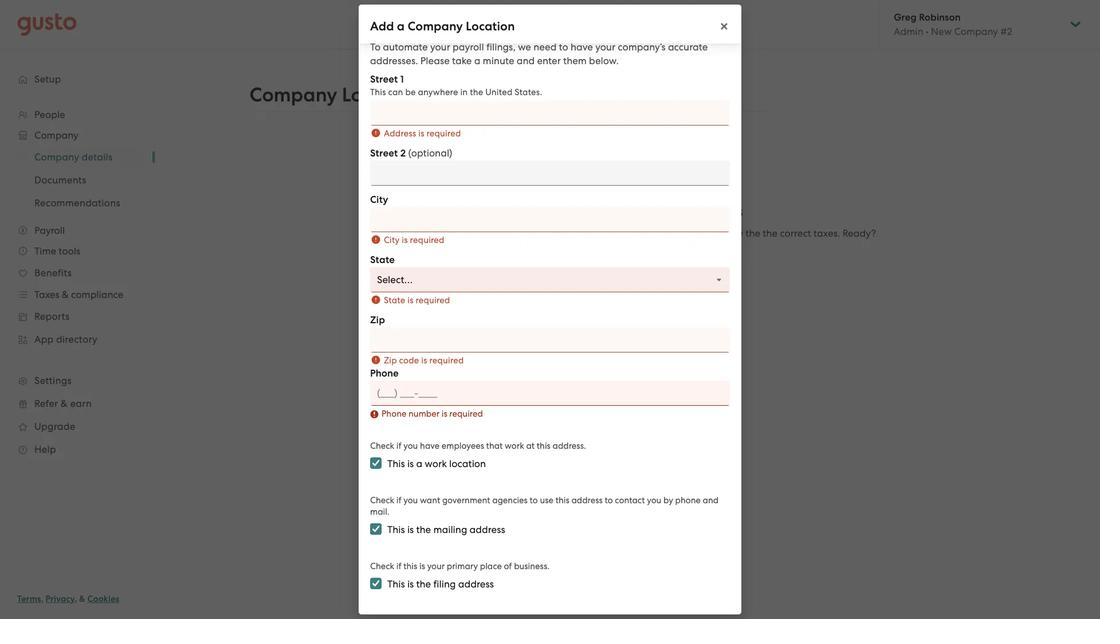 Task type: locate. For each thing, give the bounding box(es) containing it.
1 vertical spatial check
[[370, 495, 394, 506]]

2 vertical spatial this
[[404, 561, 418, 572]]

0 vertical spatial address
[[572, 495, 603, 506]]

add
[[370, 19, 394, 34], [513, 201, 545, 221], [600, 259, 619, 271]]

check up mail.
[[370, 495, 394, 506]]

this inside street 1 this can be anywhere in the united states.
[[370, 87, 386, 97]]

add for add a location
[[600, 259, 619, 271]]

this for location
[[537, 441, 551, 451]]

zip for zip
[[370, 314, 385, 326]]

1 vertical spatial and
[[706, 227, 724, 239]]

This is the filing address checkbox
[[370, 578, 382, 589]]

0 horizontal spatial location
[[466, 19, 515, 34]]

and left enter
[[517, 55, 535, 66]]

let's
[[606, 241, 624, 253]]

,
[[41, 594, 43, 604], [75, 594, 77, 604]]

1 vertical spatial phone
[[382, 409, 407, 419]]

zip code is required
[[384, 355, 464, 366]]

, left privacy
[[41, 594, 43, 604]]

1 horizontal spatial have
[[571, 41, 593, 53]]

0 horizontal spatial work
[[425, 458, 447, 469]]

this right this is the mailing address checkbox
[[387, 524, 405, 535]]

to left contact
[[605, 495, 613, 506]]

if left want
[[397, 495, 402, 506]]

check inside check if you want government agencies to use this address to contact you by phone and mail.
[[370, 495, 394, 506]]

state for state is required
[[384, 295, 406, 306]]

to left use
[[530, 495, 538, 506]]

1 if from the top
[[397, 441, 402, 451]]

we right so
[[564, 227, 578, 239]]

1 vertical spatial state
[[384, 295, 406, 306]]

0 horizontal spatial to
[[530, 495, 538, 506]]

2 vertical spatial add
[[600, 259, 619, 271]]

the right in
[[470, 87, 483, 97]]

company addresses image
[[606, 144, 649, 186]]

3 check from the top
[[370, 561, 394, 572]]

be
[[405, 87, 416, 97]]

if for this is the mailing address
[[397, 495, 402, 506]]

1 vertical spatial location
[[630, 259, 670, 271]]

work
[[505, 441, 524, 451], [425, 458, 447, 469]]

this up this is the filing address
[[404, 561, 418, 572]]

2 check from the top
[[370, 495, 394, 506]]

minute
[[483, 55, 515, 66]]

, left &
[[75, 594, 77, 604]]

1 vertical spatial street
[[370, 147, 398, 159]]

0 vertical spatial check
[[370, 441, 394, 451]]

add up located on the top left of page
[[513, 201, 545, 221]]

city up tell
[[370, 194, 388, 206]]

this right use
[[556, 495, 570, 506]]

2
[[400, 147, 406, 159]]

a down "let's"
[[621, 259, 628, 271]]

us
[[397, 227, 407, 239]]

add inside button
[[600, 259, 619, 271]]

1 vertical spatial zip
[[384, 355, 397, 366]]

address inside check if you want government agencies to use this address to contact you by phone and mail.
[[572, 495, 603, 506]]

Street 2 field
[[370, 161, 730, 186]]

add up 'to'
[[370, 19, 394, 34]]

location down start.
[[630, 259, 670, 271]]

tell us where your company is located so we can properly file your forms and pay the the correct taxes. ready? let's start.
[[379, 227, 877, 253]]

and right the phone
[[703, 495, 719, 506]]

street
[[370, 73, 398, 85], [370, 147, 398, 159]]

0 vertical spatial company
[[408, 19, 463, 34]]

if for this is the filing address
[[397, 561, 402, 572]]

1 vertical spatial this
[[556, 495, 570, 506]]

where
[[409, 227, 437, 239]]

0 vertical spatial add
[[370, 19, 394, 34]]

have up "them"
[[571, 41, 593, 53]]

is
[[419, 128, 425, 139], [506, 227, 513, 239], [402, 235, 408, 245], [408, 295, 414, 306], [421, 355, 427, 366], [442, 409, 448, 419], [407, 458, 414, 469], [407, 524, 414, 535], [420, 561, 425, 572], [407, 578, 414, 590]]

street inside street 1 this can be anywhere in the united states.
[[370, 73, 398, 85]]

address
[[572, 495, 603, 506], [470, 524, 505, 535], [458, 578, 494, 590]]

work left at
[[505, 441, 524, 451]]

zip
[[370, 314, 385, 326], [384, 355, 397, 366]]

0 vertical spatial and
[[517, 55, 535, 66]]

if
[[397, 441, 402, 451], [397, 495, 402, 506], [397, 561, 402, 572]]

add inside 'dialog'
[[370, 19, 394, 34]]

0 vertical spatial have
[[571, 41, 593, 53]]

and left pay
[[706, 227, 724, 239]]

city is required
[[384, 235, 445, 245]]

1 horizontal spatial work
[[505, 441, 524, 451]]

city for city is required
[[384, 235, 400, 245]]

account menu element
[[879, 0, 1083, 49]]

the inside street 1 this can be anywhere in the united states.
[[470, 87, 483, 97]]

taxes.
[[814, 227, 841, 239]]

&
[[79, 594, 85, 604]]

to up "them"
[[559, 41, 569, 53]]

so
[[552, 227, 562, 239]]

is inside tell us where your company is located so we can properly file your forms and pay the the correct taxes. ready? let's start.
[[506, 227, 513, 239]]

0 horizontal spatial this
[[404, 561, 418, 572]]

address down government
[[470, 524, 505, 535]]

address right use
[[572, 495, 603, 506]]

phone number is required
[[382, 409, 483, 419]]

1 vertical spatial can
[[580, 227, 597, 239]]

0 vertical spatial phone
[[370, 367, 399, 379]]

this for this is the mailing address
[[387, 524, 405, 535]]

you
[[404, 441, 418, 451], [404, 495, 418, 506], [647, 495, 662, 506]]

1 vertical spatial address
[[470, 524, 505, 535]]

0 vertical spatial location
[[466, 19, 515, 34]]

check for this is the mailing address
[[370, 495, 394, 506]]

this
[[537, 441, 551, 451], [556, 495, 570, 506], [404, 561, 418, 572]]

add for add a company location
[[370, 19, 394, 34]]

street 1 this can be anywhere in the united states.
[[370, 73, 542, 97]]

2 horizontal spatial this
[[556, 495, 570, 506]]

1 horizontal spatial to
[[559, 41, 569, 53]]

if up the this is a work location at the left of page
[[397, 441, 402, 451]]

2 horizontal spatial add
[[600, 259, 619, 271]]

0 vertical spatial if
[[397, 441, 402, 451]]

check if this is your primary place of business.
[[370, 561, 550, 572]]

City field
[[370, 207, 730, 232]]

1 , from the left
[[41, 594, 43, 604]]

1 horizontal spatial can
[[580, 227, 597, 239]]

payroll
[[453, 41, 484, 53]]

add down "let's"
[[600, 259, 619, 271]]

1 horizontal spatial this
[[537, 441, 551, 451]]

2 vertical spatial company
[[587, 201, 661, 221]]

add your company addresses
[[513, 201, 743, 221]]

want
[[420, 495, 440, 506]]

0 vertical spatial street
[[370, 73, 398, 85]]

1 street from the top
[[370, 73, 398, 85]]

street for 2
[[370, 147, 398, 159]]

location up filings,
[[466, 19, 515, 34]]

your right where
[[439, 227, 459, 239]]

primary
[[447, 561, 478, 572]]

0 horizontal spatial we
[[518, 41, 531, 53]]

state for state
[[370, 254, 395, 266]]

1 horizontal spatial ,
[[75, 594, 77, 604]]

1 vertical spatial company
[[250, 83, 337, 107]]

have inside to automate your payroll filings, we need to have your company's accurate addresses. please take a minute and enter them below.
[[571, 41, 593, 53]]

0 vertical spatial city
[[370, 194, 388, 206]]

can down 1
[[388, 87, 403, 97]]

2 if from the top
[[397, 495, 402, 506]]

if inside check if you want government agencies to use this address to contact you by phone and mail.
[[397, 495, 402, 506]]

please
[[421, 55, 450, 66]]

0 vertical spatial work
[[505, 441, 524, 451]]

check up this is a work location option
[[370, 441, 394, 451]]

and inside tell us where your company is located so we can properly file your forms and pay the the correct taxes. ready? let's start.
[[706, 227, 724, 239]]

0 horizontal spatial have
[[420, 441, 440, 451]]

your right 'file'
[[656, 227, 676, 239]]

dialog main content element
[[359, 40, 742, 619]]

0 horizontal spatial add
[[370, 19, 394, 34]]

of
[[504, 561, 512, 572]]

the left mailing
[[416, 524, 431, 535]]

2 street from the top
[[370, 147, 398, 159]]

2 vertical spatial check
[[370, 561, 394, 572]]

2 horizontal spatial company
[[587, 201, 661, 221]]

address down primary
[[458, 578, 494, 590]]

state
[[370, 254, 395, 266], [384, 295, 406, 306]]

2 vertical spatial and
[[703, 495, 719, 506]]

location
[[466, 19, 515, 34], [630, 259, 670, 271]]

add for add your company addresses
[[513, 201, 545, 221]]

phone down zip code is required
[[370, 367, 399, 379]]

3 if from the top
[[397, 561, 402, 572]]

0 vertical spatial state
[[370, 254, 395, 266]]

this for this is the filing address
[[387, 578, 405, 590]]

0 vertical spatial we
[[518, 41, 531, 53]]

0 horizontal spatial ,
[[41, 594, 43, 604]]

2 vertical spatial address
[[458, 578, 494, 590]]

we left need
[[518, 41, 531, 53]]

cookies button
[[88, 592, 119, 606]]

and
[[517, 55, 535, 66], [706, 227, 724, 239], [703, 495, 719, 506]]

you up the this is a work location at the left of page
[[404, 441, 418, 451]]

we
[[518, 41, 531, 53], [564, 227, 578, 239]]

the left filing
[[416, 578, 431, 590]]

your up this is the filing address
[[427, 561, 445, 572]]

1 horizontal spatial add
[[513, 201, 545, 221]]

forms
[[678, 227, 703, 239]]

you left want
[[404, 495, 418, 506]]

this right this is a work location option
[[387, 458, 405, 469]]

this right at
[[537, 441, 551, 451]]

1 vertical spatial add
[[513, 201, 545, 221]]

this left be
[[370, 87, 386, 97]]

This is a work location checkbox
[[370, 457, 382, 469]]

street 2 (optional)
[[370, 147, 453, 159]]

1 horizontal spatial we
[[564, 227, 578, 239]]

can left properly
[[580, 227, 597, 239]]

automate
[[383, 41, 428, 53]]

phone left number
[[382, 409, 407, 419]]

1 vertical spatial we
[[564, 227, 578, 239]]

this
[[370, 87, 386, 97], [387, 458, 405, 469], [387, 524, 405, 535], [387, 578, 405, 590]]

have
[[571, 41, 593, 53], [420, 441, 440, 451]]

a right take at the top left of the page
[[474, 55, 481, 66]]

filings,
[[487, 41, 516, 53]]

enter
[[537, 55, 561, 66]]

pay
[[726, 227, 744, 239]]

zip left code
[[384, 355, 397, 366]]

street left the 2
[[370, 147, 398, 159]]

code
[[399, 355, 419, 366]]

the
[[470, 87, 483, 97], [746, 227, 761, 239], [763, 227, 778, 239], [416, 524, 431, 535], [416, 578, 431, 590]]

have up the this is a work location at the left of page
[[420, 441, 440, 451]]

0 horizontal spatial can
[[388, 87, 403, 97]]

if up this is the filing address
[[397, 561, 402, 572]]

address
[[384, 128, 416, 139]]

city left where
[[384, 235, 400, 245]]

check up this is the filing address checkbox
[[370, 561, 394, 572]]

number
[[409, 409, 440, 419]]

street left 1
[[370, 73, 398, 85]]

government
[[442, 495, 490, 506]]

your up please at top left
[[430, 41, 450, 53]]

zip down the 'state is required' at the top left of page
[[370, 314, 385, 326]]

0 vertical spatial this
[[537, 441, 551, 451]]

required
[[427, 128, 461, 139], [410, 235, 445, 245], [416, 295, 450, 306], [430, 355, 464, 366], [450, 409, 483, 419]]

add company location dialog
[[359, 5, 742, 619]]

work left location
[[425, 458, 447, 469]]

this inside check if you want government agencies to use this address to contact you by phone and mail.
[[556, 495, 570, 506]]

1 vertical spatial if
[[397, 495, 402, 506]]

states.
[[515, 87, 542, 97]]

1 vertical spatial work
[[425, 458, 447, 469]]

a up want
[[416, 458, 423, 469]]

2 vertical spatial if
[[397, 561, 402, 572]]

anywhere
[[418, 87, 458, 97]]

city
[[370, 194, 388, 206], [384, 235, 400, 245]]

1 horizontal spatial location
[[630, 259, 670, 271]]

location
[[449, 458, 486, 469]]

0 vertical spatial can
[[388, 87, 403, 97]]

1 vertical spatial city
[[384, 235, 400, 245]]

check
[[370, 441, 394, 451], [370, 495, 394, 506], [370, 561, 394, 572]]

0 vertical spatial zip
[[370, 314, 385, 326]]

phone
[[370, 367, 399, 379], [382, 409, 407, 419]]

1 horizontal spatial company
[[408, 19, 463, 34]]

Zip field
[[370, 327, 730, 353]]

can inside street 1 this can be anywhere in the united states.
[[388, 87, 403, 97]]

1 check from the top
[[370, 441, 394, 451]]

company inside 'dialog'
[[408, 19, 463, 34]]

this right this is the filing address checkbox
[[387, 578, 405, 590]]

terms link
[[17, 594, 41, 604]]



Task type: describe. For each thing, give the bounding box(es) containing it.
1
[[400, 73, 404, 85]]

1 vertical spatial have
[[420, 441, 440, 451]]

a up automate
[[397, 19, 405, 34]]

addresses
[[665, 201, 743, 221]]

Street 1 field
[[370, 100, 730, 126]]

This is the mailing address checkbox
[[370, 523, 382, 535]]

cookies
[[88, 594, 119, 604]]

by
[[664, 495, 673, 506]]

place
[[480, 561, 502, 572]]

required for city is required
[[410, 235, 445, 245]]

them
[[564, 55, 587, 66]]

at
[[526, 441, 535, 451]]

employees
[[442, 441, 484, 451]]

add a company location
[[370, 19, 515, 34]]

check for this is the filing address
[[370, 561, 394, 572]]

you left by
[[647, 495, 662, 506]]

company for add your company addresses
[[587, 201, 661, 221]]

addresses.
[[370, 55, 418, 66]]

a inside to automate your payroll filings, we need to have your company's accurate addresses. please take a minute and enter them below.
[[474, 55, 481, 66]]

city for city
[[370, 194, 388, 206]]

company locations
[[250, 83, 428, 107]]

address is required
[[384, 128, 461, 139]]

business.
[[514, 561, 550, 572]]

below.
[[589, 55, 619, 66]]

and inside check if you want government agencies to use this address to contact you by phone and mail.
[[703, 495, 719, 506]]

united
[[486, 87, 513, 97]]

check if you want government agencies to use this address to contact you by phone and mail.
[[370, 495, 719, 517]]

company's
[[618, 41, 666, 53]]

to
[[370, 41, 381, 53]]

terms
[[17, 594, 41, 604]]

locations
[[342, 83, 428, 107]]

terms , privacy , & cookies
[[17, 594, 119, 604]]

you for a
[[404, 441, 418, 451]]

can inside tell us where your company is located so we can properly file your forms and pay the the correct taxes. ready? let's start.
[[580, 227, 597, 239]]

required for address is required
[[427, 128, 461, 139]]

properly
[[599, 227, 637, 239]]

check for this is a work location
[[370, 441, 394, 451]]

phone for phone
[[370, 367, 399, 379]]

privacy link
[[46, 594, 75, 604]]

Phone text field
[[370, 381, 730, 406]]

phone
[[676, 495, 701, 506]]

you for the
[[404, 495, 418, 506]]

(optional)
[[408, 147, 453, 159]]

zip for zip code is required
[[384, 355, 397, 366]]

tell
[[379, 227, 394, 239]]

your up below.
[[596, 41, 616, 53]]

contact
[[615, 495, 645, 506]]

we inside to automate your payroll filings, we need to have your company's accurate addresses. please take a minute and enter them below.
[[518, 41, 531, 53]]

this is a work location
[[387, 458, 486, 469]]

and inside to automate your payroll filings, we need to have your company's accurate addresses. please take a minute and enter them below.
[[517, 55, 535, 66]]

location inside 'dialog'
[[466, 19, 515, 34]]

company
[[462, 227, 504, 239]]

check if you have employees that work at this address.
[[370, 441, 586, 451]]

address.
[[553, 441, 586, 451]]

the right pay
[[746, 227, 761, 239]]

need
[[534, 41, 557, 53]]

in
[[461, 87, 468, 97]]

we inside tell us where your company is located so we can properly file your forms and pay the the correct taxes. ready? let's start.
[[564, 227, 578, 239]]

a inside button
[[621, 259, 628, 271]]

privacy
[[46, 594, 75, 604]]

take
[[452, 55, 472, 66]]

the left correct
[[763, 227, 778, 239]]

phone for phone number is required
[[382, 409, 407, 419]]

street for 1
[[370, 73, 398, 85]]

this for address
[[556, 495, 570, 506]]

add a location
[[600, 259, 670, 271]]

ready?
[[843, 227, 877, 239]]

home image
[[17, 13, 77, 36]]

2 , from the left
[[75, 594, 77, 604]]

to inside to automate your payroll filings, we need to have your company's accurate addresses. please take a minute and enter them below.
[[559, 41, 569, 53]]

2 horizontal spatial to
[[605, 495, 613, 506]]

required for state is required
[[416, 295, 450, 306]]

this is the filing address
[[387, 578, 494, 590]]

start.
[[627, 241, 650, 253]]

address for this is the mailing address
[[470, 524, 505, 535]]

add a location button
[[586, 259, 670, 273]]

agencies
[[493, 495, 528, 506]]

your
[[549, 201, 583, 221]]

file
[[640, 227, 653, 239]]

mailing
[[434, 524, 467, 535]]

if for this is a work location
[[397, 441, 402, 451]]

company for add a company location
[[408, 19, 463, 34]]

mail.
[[370, 507, 390, 517]]

this is the mailing address
[[387, 524, 505, 535]]

this for this is a work location
[[387, 458, 405, 469]]

location inside button
[[630, 259, 670, 271]]

address for this is the filing address
[[458, 578, 494, 590]]

0 horizontal spatial company
[[250, 83, 337, 107]]

state is required
[[384, 295, 450, 306]]

to automate your payroll filings, we need to have your company's accurate addresses. please take a minute and enter them below.
[[370, 41, 708, 66]]

use
[[540, 495, 554, 506]]

that
[[486, 441, 503, 451]]

accurate
[[668, 41, 708, 53]]

correct
[[780, 227, 812, 239]]

located
[[515, 227, 550, 239]]

filing
[[434, 578, 456, 590]]



Task type: vqa. For each thing, say whether or not it's contained in the screenshot.
Actions 'dropdown button'
no



